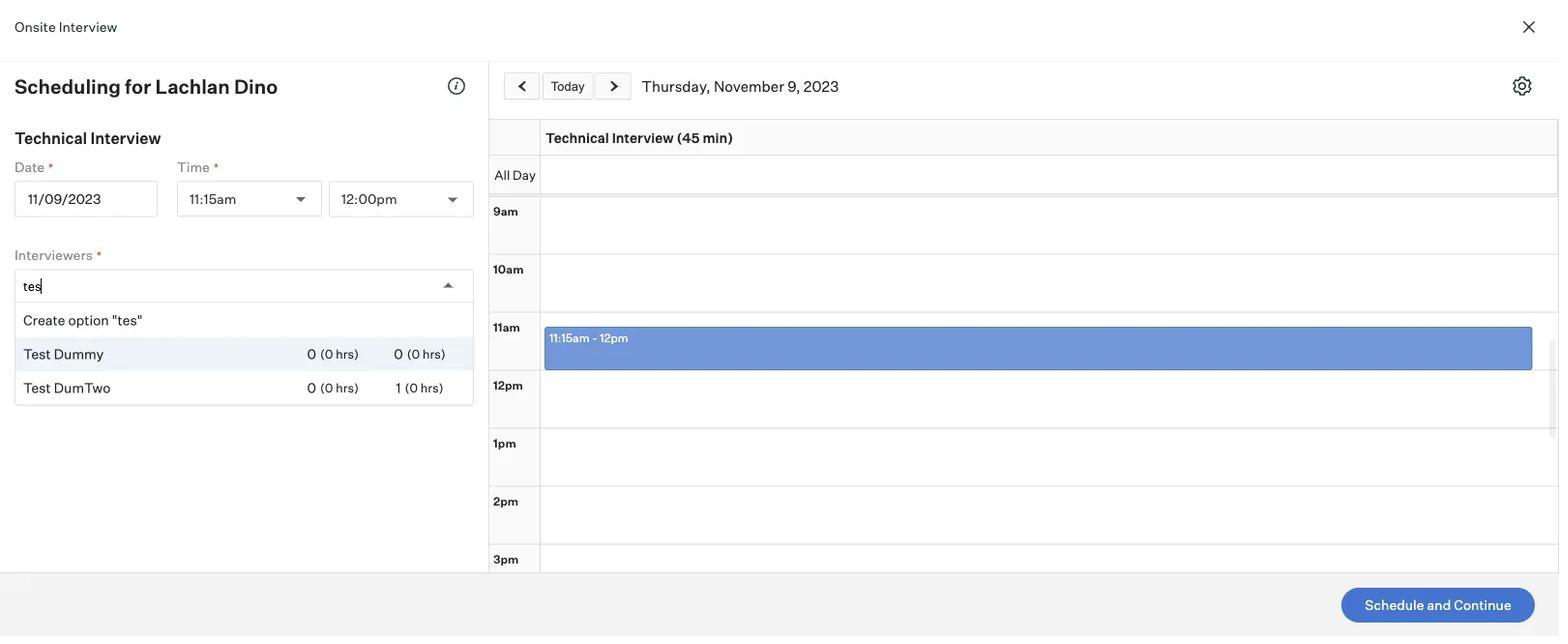 Task type: describe. For each thing, give the bounding box(es) containing it.
test for test dumtwo
[[23, 380, 51, 397]]

0 for 1
[[307, 380, 316, 397]]

all
[[495, 167, 510, 182]]

least
[[64, 325, 91, 339]]

12:00pm
[[342, 191, 397, 208]]

-
[[592, 331, 598, 345]]

november
[[714, 77, 785, 95]]

day
[[513, 167, 536, 182]]

2 select from the top
[[15, 325, 49, 339]]

2pm
[[494, 494, 519, 509]]

today
[[551, 79, 585, 93]]

time
[[177, 158, 210, 175]]

at
[[51, 325, 62, 339]]

create option "tes"
[[23, 312, 143, 329]]

9am
[[494, 204, 519, 218]]

today button
[[543, 73, 593, 100]]

1 (0 hrs)
[[396, 380, 444, 397]]

1 select from the top
[[15, 304, 54, 321]]

interviewer
[[116, 325, 177, 339]]

onsite interview
[[15, 18, 117, 35]]

11:15am for 11:15am
[[190, 190, 237, 207]]

and
[[1428, 597, 1452, 614]]

technical interview
[[15, 128, 161, 148]]

by
[[138, 304, 154, 321]]

interview for technical interview (45 min)
[[612, 129, 674, 146]]

1
[[396, 380, 401, 397]]

1 horizontal spatial 12pm
[[600, 331, 629, 345]]

interview for onsite interview
[[59, 18, 117, 35]]

scheduling
[[15, 74, 121, 98]]



Task type: vqa. For each thing, say whether or not it's contained in the screenshot.
broaden
no



Task type: locate. For each thing, give the bounding box(es) containing it.
technical up date
[[15, 128, 87, 148]]

select interviewers by tag link
[[15, 304, 178, 321]]

None field
[[23, 270, 44, 302]]

test dumtwo
[[23, 380, 111, 397]]

9,
[[788, 77, 801, 95]]

technical interview (45 min)
[[546, 129, 734, 146]]

0 (0 hrs) for 1
[[307, 380, 359, 397]]

1 vertical spatial select
[[15, 325, 49, 339]]

schedule
[[1366, 597, 1425, 614]]

interviewers
[[15, 247, 93, 264]]

test dummy
[[23, 346, 104, 363]]

11am
[[494, 320, 521, 334]]

scheduling for lachlan dino
[[15, 74, 278, 98]]

11:15am for 11:15am - 12pm
[[550, 331, 590, 345]]

2 test from the top
[[23, 380, 51, 397]]

candidate details image
[[447, 76, 466, 96]]

11:15am left -
[[550, 331, 590, 345]]

schedule and continue
[[1366, 597, 1512, 614]]

technical for technical interview
[[15, 128, 87, 148]]

all day
[[495, 167, 536, 182]]

0 (0 hrs) for 0
[[307, 346, 359, 363]]

12pm right -
[[600, 331, 629, 345]]

1pm
[[494, 436, 517, 450]]

close image
[[1518, 15, 1542, 39]]

11:15am - 12pm link
[[545, 327, 1534, 371]]

12pm down 11am
[[494, 378, 523, 392]]

1 horizontal spatial technical
[[546, 129, 609, 146]]

1 vertical spatial 12pm
[[494, 378, 523, 392]]

2023
[[804, 77, 839, 95]]

option
[[68, 312, 109, 329]]

min)
[[703, 129, 734, 146]]

11:15am down time
[[190, 190, 237, 207]]

12pm
[[600, 331, 629, 345], [494, 378, 523, 392]]

(0 inside '1 (0 hrs)'
[[405, 381, 418, 396]]

select up the at
[[15, 304, 54, 321]]

0 for 0
[[307, 346, 316, 363]]

11/09/2023
[[28, 190, 101, 207]]

test for test dummy
[[23, 346, 51, 363]]

thursday, november 9, 2023
[[642, 77, 839, 95]]

3pm
[[494, 552, 519, 567]]

right single arrow image
[[606, 80, 622, 93]]

continue
[[1455, 597, 1512, 614]]

interviewers
[[57, 304, 136, 321]]

dino
[[234, 74, 278, 98]]

interview left (45
[[612, 129, 674, 146]]

0 vertical spatial select
[[15, 304, 54, 321]]

hrs) inside '1 (0 hrs)'
[[421, 381, 444, 396]]

0 horizontal spatial 12pm
[[494, 378, 523, 392]]

row group containing create option "tes"
[[15, 303, 473, 405]]

11:15am - 12pm
[[550, 331, 629, 345]]

test down test dummy
[[23, 380, 51, 397]]

settings image
[[1514, 76, 1533, 96]]

one
[[93, 325, 113, 339]]

0 (0 hrs)
[[307, 346, 359, 363], [394, 346, 446, 363], [307, 380, 359, 397]]

10am
[[494, 262, 524, 276]]

1 horizontal spatial 11:15am
[[550, 331, 590, 345]]

interview for technical interview
[[90, 128, 161, 148]]

test
[[23, 346, 51, 363], [23, 380, 51, 397]]

dummy
[[54, 346, 104, 363]]

test down create
[[23, 346, 51, 363]]

left single arrow image
[[515, 80, 530, 93]]

0 vertical spatial 11:15am
[[190, 190, 237, 207]]

0 vertical spatial test
[[23, 346, 51, 363]]

1 test from the top
[[23, 346, 51, 363]]

select
[[15, 304, 54, 321], [15, 325, 49, 339]]

row group
[[15, 303, 473, 405]]

0 vertical spatial 12pm
[[600, 331, 629, 345]]

(0
[[320, 347, 333, 362], [407, 347, 420, 362], [320, 381, 333, 396], [405, 381, 418, 396]]

select left the at
[[15, 325, 49, 339]]

technical for technical interview (45 min)
[[546, 129, 609, 146]]

1 vertical spatial 11:15am
[[550, 331, 590, 345]]

technical down today button at the top left of the page
[[546, 129, 609, 146]]

date
[[15, 158, 45, 175]]

11:15am
[[190, 190, 237, 207], [550, 331, 590, 345]]

hrs)
[[336, 347, 359, 362], [423, 347, 446, 362], [336, 381, 359, 396], [421, 381, 444, 396]]

(45
[[677, 129, 700, 146]]

0 horizontal spatial technical
[[15, 128, 87, 148]]

thursday,
[[642, 77, 711, 95]]

interview right onsite
[[59, 18, 117, 35]]

for
[[125, 74, 151, 98]]

technical
[[15, 128, 87, 148], [546, 129, 609, 146]]

dumtwo
[[54, 380, 111, 397]]

"tes"
[[112, 312, 143, 329]]

schedule and continue button
[[1342, 588, 1536, 623]]

create
[[23, 312, 65, 329]]

lachlan
[[155, 74, 230, 98]]

0 horizontal spatial 11:15am
[[190, 190, 237, 207]]

0
[[307, 346, 316, 363], [394, 346, 403, 363], [307, 380, 316, 397]]

onsite
[[15, 18, 56, 35]]

tag
[[157, 304, 178, 321]]

interview down for
[[90, 128, 161, 148]]

interview
[[59, 18, 117, 35], [90, 128, 161, 148], [612, 129, 674, 146]]

1 vertical spatial test
[[23, 380, 51, 397]]

select interviewers by tag select at least one interviewer
[[15, 304, 178, 339]]



